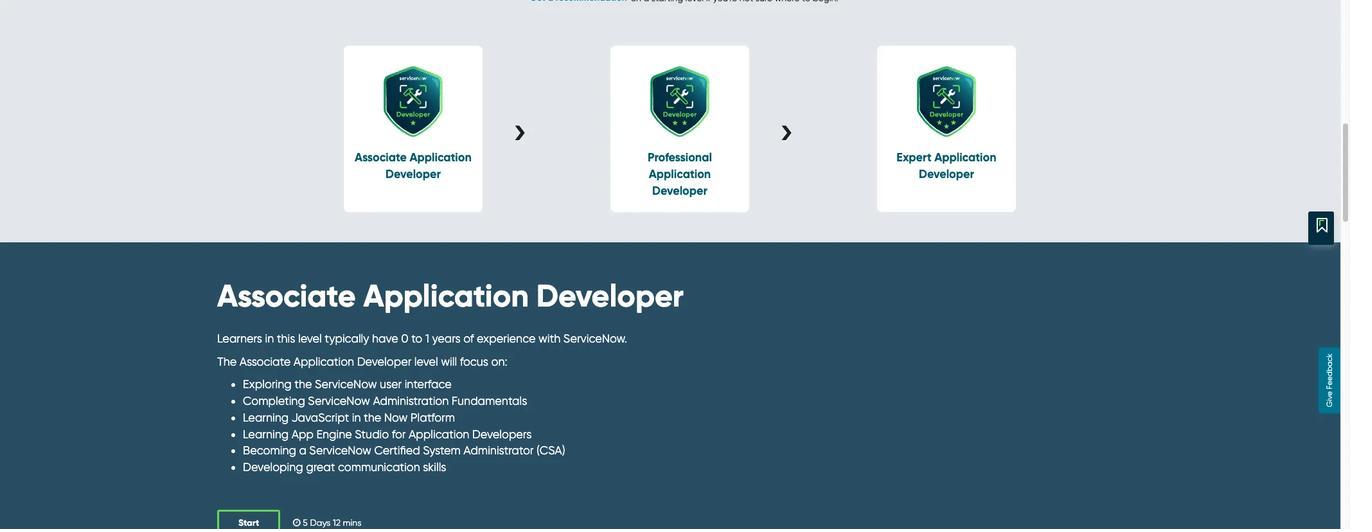Task type: describe. For each thing, give the bounding box(es) containing it.
the
[[217, 355, 237, 368]]

1 horizontal spatial the
[[364, 411, 381, 424]]

application inside the professional application developer
[[649, 167, 711, 181]]

0 vertical spatial associate application developer
[[355, 151, 472, 181]]

1 vertical spatial level
[[415, 355, 438, 368]]

developer inside associate application developer
[[386, 167, 441, 181]]

typically
[[325, 332, 369, 345]]

expert application developer
[[897, 151, 997, 181]]

user
[[380, 378, 402, 391]]

of
[[464, 332, 474, 345]]

the associate application developer level will focus on:
[[217, 355, 511, 368]]

(csa)
[[537, 444, 566, 457]]

now
[[384, 411, 408, 424]]

to
[[412, 332, 423, 345]]

0
[[401, 332, 409, 345]]

2 vertical spatial servicenow
[[309, 444, 372, 457]]

developer inside the professional application developer
[[653, 184, 708, 198]]

expert
[[897, 151, 932, 165]]

expert application developer image
[[909, 60, 986, 137]]

2 learning from the top
[[243, 427, 289, 441]]

application inside associate application developer
[[410, 151, 472, 165]]

days
[[310, 517, 331, 528]]

0 vertical spatial servicenow
[[315, 378, 377, 391]]

interface
[[405, 378, 452, 391]]

1 vertical spatial associate
[[217, 278, 356, 315]]

servicenow.
[[564, 332, 628, 345]]

this
[[277, 332, 295, 345]]

1
[[426, 332, 429, 345]]

experience
[[477, 332, 536, 345]]

learners
[[217, 332, 262, 345]]

developer inside expert application developer
[[920, 167, 975, 181]]

5
[[303, 517, 308, 528]]

application inside exploring the servicenow user interface completing servicenow administration fundamentals learning javascript in the now platform learning app engine studio for application developers becoming a servicenow certified system administrator (csa) developing great communication skills
[[409, 427, 470, 441]]

mins
[[343, 517, 362, 528]]

5 days 12 mins
[[301, 517, 362, 528]]

will
[[441, 355, 457, 368]]

application inside expert application developer
[[935, 151, 997, 165]]

administrator
[[464, 444, 534, 457]]

certified
[[375, 444, 420, 457]]

app
[[292, 427, 314, 441]]

0 vertical spatial in
[[265, 332, 274, 345]]



Task type: locate. For each thing, give the bounding box(es) containing it.
level
[[298, 332, 322, 345], [415, 355, 438, 368]]

engine
[[317, 427, 352, 441]]

becoming
[[243, 444, 296, 457]]

exploring the servicenow user interface completing servicenow administration fundamentals learning javascript in the now platform learning app engine studio for application developers becoming a servicenow certified system administrator (csa) developing great communication skills
[[243, 378, 568, 474]]

on:
[[492, 355, 508, 368]]

learning
[[243, 411, 289, 424], [243, 427, 289, 441]]

professional application developer image
[[642, 60, 719, 137]]

1 vertical spatial servicenow
[[308, 394, 370, 408]]

studio
[[355, 427, 389, 441]]

in up studio
[[352, 411, 361, 424]]

0 vertical spatial the
[[295, 378, 312, 391]]

level right "this"
[[298, 332, 322, 345]]

skills
[[423, 460, 447, 474]]

years
[[432, 332, 461, 345]]

start button
[[217, 510, 281, 529]]

in
[[265, 332, 274, 345], [352, 411, 361, 424]]

platform
[[411, 411, 455, 424]]

learning down the completing
[[243, 411, 289, 424]]

in inside exploring the servicenow user interface completing servicenow administration fundamentals learning javascript in the now platform learning app engine studio for application developers becoming a servicenow certified system administrator (csa) developing great communication skills
[[352, 411, 361, 424]]

a
[[299, 444, 307, 457]]

0 vertical spatial level
[[298, 332, 322, 345]]

2 vertical spatial associate
[[240, 355, 291, 368]]

associate application developer image
[[375, 60, 452, 137]]

with
[[539, 332, 561, 345]]

1 learning from the top
[[243, 411, 289, 424]]

1 vertical spatial associate application developer
[[217, 278, 684, 315]]

system
[[423, 444, 461, 457]]

associate application developer
[[355, 151, 472, 181], [217, 278, 684, 315]]

communication
[[338, 460, 420, 474]]

completing
[[243, 394, 305, 408]]

have
[[372, 332, 399, 345]]

0 vertical spatial associate
[[355, 151, 407, 165]]

1 vertical spatial the
[[364, 411, 381, 424]]

great
[[306, 460, 335, 474]]

the up studio
[[364, 411, 381, 424]]

start
[[239, 518, 259, 529]]

0 vertical spatial learning
[[243, 411, 289, 424]]

developing
[[243, 460, 303, 474]]

12
[[333, 517, 341, 528]]

1 vertical spatial learning
[[243, 427, 289, 441]]

associate
[[355, 151, 407, 165], [217, 278, 356, 315], [240, 355, 291, 368]]

javascript
[[292, 411, 349, 424]]

0 horizontal spatial in
[[265, 332, 274, 345]]

0 horizontal spatial level
[[298, 332, 322, 345]]

servicenow
[[315, 378, 377, 391], [308, 394, 370, 408], [309, 444, 372, 457]]

administration
[[373, 394, 449, 408]]

focus
[[460, 355, 489, 368]]

servicenow down engine
[[309, 444, 372, 457]]

servicenow down the associate application developer level will focus on:
[[315, 378, 377, 391]]

professional
[[648, 151, 712, 165]]

the
[[295, 378, 312, 391], [364, 411, 381, 424]]

learning up 'becoming'
[[243, 427, 289, 441]]

servicenow up javascript
[[308, 394, 370, 408]]

fundamentals
[[452, 394, 528, 408]]

exploring
[[243, 378, 292, 391]]

in left "this"
[[265, 332, 274, 345]]

1 horizontal spatial in
[[352, 411, 361, 424]]

level left will on the left bottom
[[415, 355, 438, 368]]

developers
[[472, 427, 532, 441]]

1 horizontal spatial level
[[415, 355, 438, 368]]

clock o image
[[293, 518, 301, 527]]

learners in this level typically have 0 to 1 years of experience with servicenow.
[[217, 332, 633, 345]]

developer
[[386, 167, 441, 181], [920, 167, 975, 181], [653, 184, 708, 198], [537, 278, 684, 315], [357, 355, 412, 368]]

1 vertical spatial in
[[352, 411, 361, 424]]

the up the completing
[[295, 378, 312, 391]]

for
[[392, 427, 406, 441]]

0 horizontal spatial the
[[295, 378, 312, 391]]

application
[[410, 151, 472, 165], [935, 151, 997, 165], [649, 167, 711, 181], [364, 278, 529, 315], [294, 355, 354, 368], [409, 427, 470, 441]]

professional application developer
[[648, 151, 712, 198]]



Task type: vqa. For each thing, say whether or not it's contained in the screenshot.
rightmost the Delivering
no



